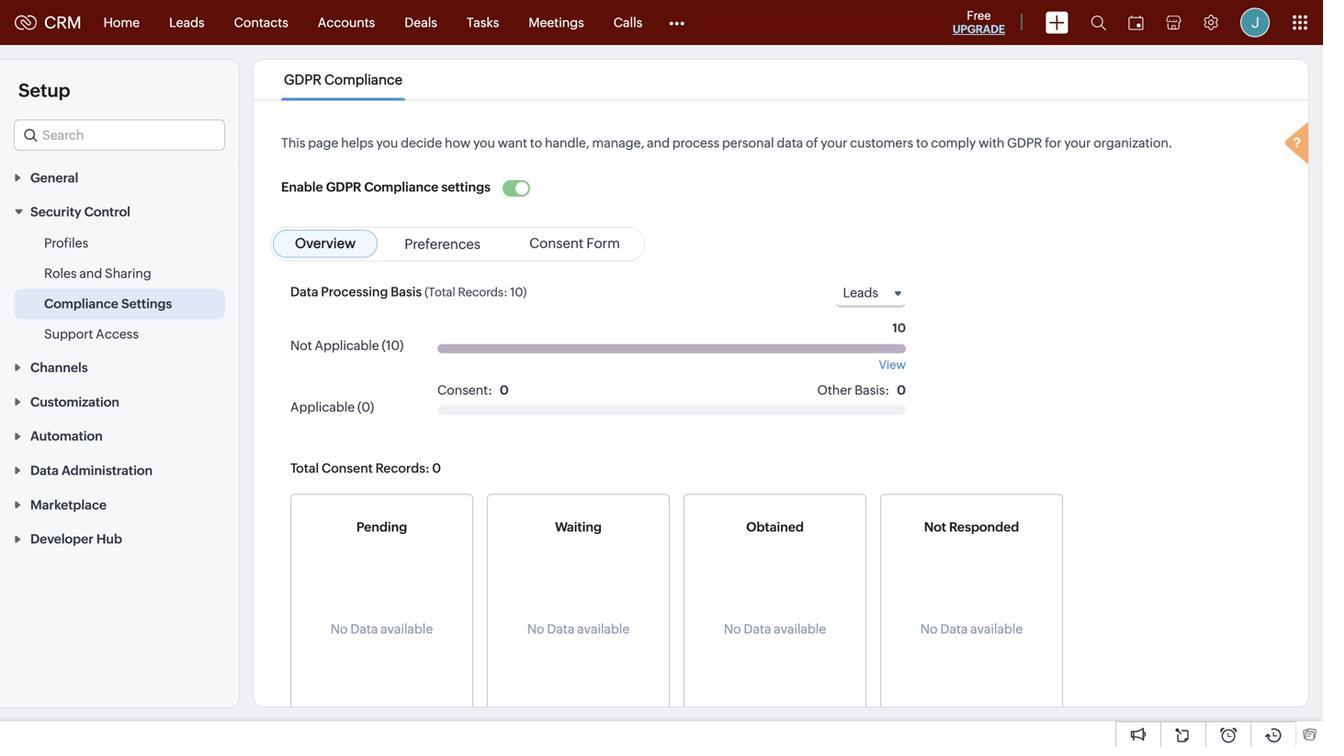 Task type: locate. For each thing, give the bounding box(es) containing it.
profiles
[[44, 236, 88, 251]]

0 horizontal spatial gdpr
[[284, 72, 322, 88]]

process
[[673, 136, 720, 150]]

records: inside data processing basis (total records: 10 )
[[458, 285, 508, 299]]

0 horizontal spatial 10
[[510, 285, 523, 299]]

2 vertical spatial compliance
[[44, 297, 118, 311]]

roles and sharing link
[[44, 264, 151, 283]]

and inside the security control region
[[79, 266, 102, 281]]

None field
[[14, 120, 225, 151]]

1 vertical spatial compliance
[[364, 180, 439, 194]]

developer hub
[[30, 532, 122, 547]]

access
[[96, 327, 139, 342]]

1 horizontal spatial your
[[1065, 136, 1092, 150]]

0 vertical spatial 10
[[510, 285, 523, 299]]

applicable right not
[[315, 338, 379, 353]]

gdpr
[[284, 72, 322, 88], [1008, 136, 1043, 150], [326, 180, 362, 194]]

general button
[[0, 160, 239, 194]]

1 horizontal spatial and
[[647, 136, 670, 150]]

1 horizontal spatial data
[[290, 284, 319, 299]]

0 vertical spatial and
[[647, 136, 670, 150]]

your right for
[[1065, 136, 1092, 150]]

compliance down accounts link
[[324, 72, 403, 88]]

you right the how
[[473, 136, 495, 150]]

channels button
[[0, 350, 239, 384]]

applicable left (0)
[[290, 400, 355, 415]]

customers
[[850, 136, 914, 150]]

0 right consent:
[[500, 383, 509, 398]]

free upgrade
[[953, 9, 1006, 35]]

10 up view
[[893, 321, 906, 335]]

1 horizontal spatial gdpr
[[326, 180, 362, 194]]

0 vertical spatial applicable
[[315, 338, 379, 353]]

0 vertical spatial leads
[[169, 15, 205, 30]]

leads
[[169, 15, 205, 30], [843, 285, 879, 300]]

0 horizontal spatial leads
[[169, 15, 205, 30]]

you right helps
[[376, 136, 398, 150]]

data
[[290, 284, 319, 299], [30, 463, 59, 478]]

profiles link
[[44, 234, 88, 252]]

data for data processing basis (total records: 10 )
[[290, 284, 319, 299]]

calls link
[[599, 0, 657, 45]]

to right want
[[530, 136, 543, 150]]

0
[[500, 383, 509, 398], [897, 383, 906, 398], [432, 461, 441, 476]]

create menu image
[[1046, 11, 1069, 34]]

comply
[[931, 136, 976, 150]]

roles
[[44, 266, 77, 281]]

profile element
[[1230, 0, 1281, 45]]

page
[[308, 136, 339, 150]]

2 horizontal spatial 0
[[897, 383, 906, 398]]

consent right total
[[322, 461, 373, 476]]

data inside dropdown button
[[30, 463, 59, 478]]

tasks link
[[452, 0, 514, 45]]

channels
[[30, 360, 88, 375]]

0 horizontal spatial to
[[530, 136, 543, 150]]

0 horizontal spatial and
[[79, 266, 102, 281]]

1 horizontal spatial 10
[[893, 321, 906, 335]]

compliance
[[324, 72, 403, 88], [364, 180, 439, 194], [44, 297, 118, 311]]

you
[[376, 136, 398, 150], [473, 136, 495, 150]]

your right of
[[821, 136, 848, 150]]

applicable (0)
[[290, 400, 374, 415]]

for
[[1045, 136, 1062, 150]]

gdpr compliance
[[284, 72, 403, 88]]

0 down consent:
[[432, 461, 441, 476]]

list containing overview
[[271, 228, 644, 260]]

total consent records: 0
[[290, 461, 441, 476]]

compliance up support access
[[44, 297, 118, 311]]

not
[[290, 338, 312, 353]]

security control
[[30, 205, 130, 219]]

gdpr right enable
[[326, 180, 362, 194]]

organization.
[[1094, 136, 1173, 150]]

1 vertical spatial data
[[30, 463, 59, 478]]

data left processing
[[290, 284, 319, 299]]

not applicable (10)
[[290, 338, 404, 353]]

security control button
[[0, 194, 239, 229]]

overview list item
[[271, 228, 380, 260]]

0 horizontal spatial you
[[376, 136, 398, 150]]

2 horizontal spatial gdpr
[[1008, 136, 1043, 150]]

0 vertical spatial consent
[[530, 235, 584, 251]]

gdpr up this at the left
[[284, 72, 322, 88]]

Search text field
[[15, 120, 224, 150]]

processing
[[321, 284, 388, 299]]

home
[[103, 15, 140, 30]]

(total
[[425, 285, 456, 299]]

helps
[[341, 136, 374, 150]]

security
[[30, 205, 81, 219]]

data down the automation on the left of the page
[[30, 463, 59, 478]]

records:
[[458, 285, 508, 299], [376, 461, 430, 476]]

compliance down decide
[[364, 180, 439, 194]]

1 horizontal spatial you
[[473, 136, 495, 150]]

leads link
[[155, 0, 219, 45]]

0 vertical spatial records:
[[458, 285, 508, 299]]

Leads field
[[836, 280, 906, 308]]

accounts link
[[303, 0, 390, 45]]

10 right (total
[[510, 285, 523, 299]]

support access
[[44, 327, 139, 342]]

0 vertical spatial data
[[290, 284, 319, 299]]

this page helps you decide how you want to handle, manage, and process personal data of your customers to comply with gdpr for your organization.
[[281, 136, 1173, 150]]

your
[[821, 136, 848, 150], [1065, 136, 1092, 150]]

1 vertical spatial and
[[79, 266, 102, 281]]

marketplace
[[30, 498, 107, 512]]

1 horizontal spatial 0
[[500, 383, 509, 398]]

and right 'roles'
[[79, 266, 102, 281]]

1 horizontal spatial leads
[[843, 285, 879, 300]]

overview link
[[292, 235, 359, 251]]

0 horizontal spatial data
[[30, 463, 59, 478]]

(0)
[[358, 400, 374, 415]]

developer
[[30, 532, 94, 547]]

to left comply
[[916, 136, 929, 150]]

and left process
[[647, 136, 670, 150]]

consent
[[530, 235, 584, 251], [322, 461, 373, 476]]

and
[[647, 136, 670, 150], [79, 266, 102, 281]]

compliance settings link
[[44, 295, 172, 313]]

free
[[967, 9, 991, 23]]

0 vertical spatial gdpr
[[284, 72, 322, 88]]

1 horizontal spatial records:
[[458, 285, 508, 299]]

control
[[84, 205, 130, 219]]

data processing basis (total records: 10 )
[[290, 284, 527, 299]]

enable
[[281, 180, 323, 194]]

crm link
[[15, 13, 81, 32]]

1 vertical spatial records:
[[376, 461, 430, 476]]

1 horizontal spatial to
[[916, 136, 929, 150]]

customization button
[[0, 384, 239, 419]]

compliance inside the security control region
[[44, 297, 118, 311]]

1 vertical spatial leads
[[843, 285, 879, 300]]

leads inside field
[[843, 285, 879, 300]]

decide
[[401, 136, 442, 150]]

2 vertical spatial gdpr
[[326, 180, 362, 194]]

general
[[30, 170, 78, 185]]

0 horizontal spatial your
[[821, 136, 848, 150]]

0 down view
[[897, 383, 906, 398]]

1 you from the left
[[376, 136, 398, 150]]

2 to from the left
[[916, 136, 929, 150]]

1 vertical spatial consent
[[322, 461, 373, 476]]

gdpr left for
[[1008, 136, 1043, 150]]

to
[[530, 136, 543, 150], [916, 136, 929, 150]]

list
[[271, 228, 644, 260]]

data for data administration
[[30, 463, 59, 478]]

consent left form
[[530, 235, 584, 251]]

deals
[[405, 15, 437, 30]]

meetings link
[[514, 0, 599, 45]]

preferences
[[405, 236, 481, 252]]



Task type: vqa. For each thing, say whether or not it's contained in the screenshot.
Overview list item
yes



Task type: describe. For each thing, give the bounding box(es) containing it.
crm
[[44, 13, 81, 32]]

calendar image
[[1129, 15, 1144, 30]]

consent form
[[530, 235, 620, 251]]

1 vertical spatial gdpr
[[1008, 136, 1043, 150]]

hub
[[96, 532, 122, 547]]

1 vertical spatial applicable
[[290, 400, 355, 415]]

manage,
[[592, 136, 645, 150]]

0 horizontal spatial records:
[[376, 461, 430, 476]]

1 horizontal spatial consent
[[530, 235, 584, 251]]

search image
[[1091, 15, 1107, 30]]

(10)
[[382, 338, 404, 353]]

preferences link
[[402, 236, 484, 252]]

)
[[523, 285, 527, 299]]

roles and sharing
[[44, 266, 151, 281]]

developer hub button
[[0, 522, 239, 556]]

basis:
[[855, 383, 890, 398]]

upgrade
[[953, 23, 1006, 35]]

create menu element
[[1035, 0, 1080, 45]]

1 to from the left
[[530, 136, 543, 150]]

other basis: 0
[[818, 383, 906, 398]]

setup
[[18, 80, 70, 101]]

Other Modules field
[[657, 8, 697, 37]]

personal
[[722, 136, 774, 150]]

consent form link
[[527, 235, 623, 251]]

2 you from the left
[[473, 136, 495, 150]]

of
[[806, 136, 819, 150]]

0 vertical spatial compliance
[[324, 72, 403, 88]]

settings
[[121, 297, 172, 311]]

security control region
[[0, 229, 239, 350]]

support
[[44, 327, 93, 342]]

settings
[[442, 180, 491, 194]]

automation button
[[0, 419, 239, 453]]

help image
[[1281, 120, 1318, 170]]

data administration
[[30, 463, 153, 478]]

compliance settings
[[44, 297, 172, 311]]

form
[[587, 235, 620, 251]]

10 inside data processing basis (total records: 10 )
[[510, 285, 523, 299]]

contacts
[[234, 15, 288, 30]]

1 vertical spatial 10
[[893, 321, 906, 335]]

total
[[290, 461, 319, 476]]

other
[[818, 383, 852, 398]]

deals link
[[390, 0, 452, 45]]

tasks
[[467, 15, 499, 30]]

with
[[979, 136, 1005, 150]]

meetings
[[529, 15, 584, 30]]

handle,
[[545, 136, 590, 150]]

2 your from the left
[[1065, 136, 1092, 150]]

consent: 0
[[438, 383, 509, 398]]

consent:
[[438, 383, 493, 398]]

logo image
[[15, 15, 37, 30]]

search element
[[1080, 0, 1118, 45]]

overview
[[295, 235, 356, 251]]

support access link
[[44, 325, 139, 343]]

want
[[498, 136, 528, 150]]

home link
[[89, 0, 155, 45]]

0 horizontal spatial consent
[[322, 461, 373, 476]]

contacts link
[[219, 0, 303, 45]]

data
[[777, 136, 804, 150]]

profile image
[[1241, 8, 1270, 37]]

0 horizontal spatial 0
[[432, 461, 441, 476]]

basis
[[391, 284, 422, 299]]

leads for leads link
[[169, 15, 205, 30]]

1 your from the left
[[821, 136, 848, 150]]

view
[[879, 358, 906, 372]]

leads for leads field
[[843, 285, 879, 300]]

accounts
[[318, 15, 375, 30]]

customization
[[30, 395, 119, 409]]

enable gdpr compliance settings
[[281, 180, 491, 194]]

marketplace button
[[0, 487, 239, 522]]

this
[[281, 136, 306, 150]]

automation
[[30, 429, 103, 444]]

data administration button
[[0, 453, 239, 487]]

calls
[[614, 15, 643, 30]]

gdpr compliance link
[[281, 72, 405, 88]]

sharing
[[105, 266, 151, 281]]

administration
[[62, 463, 153, 478]]

how
[[445, 136, 471, 150]]



